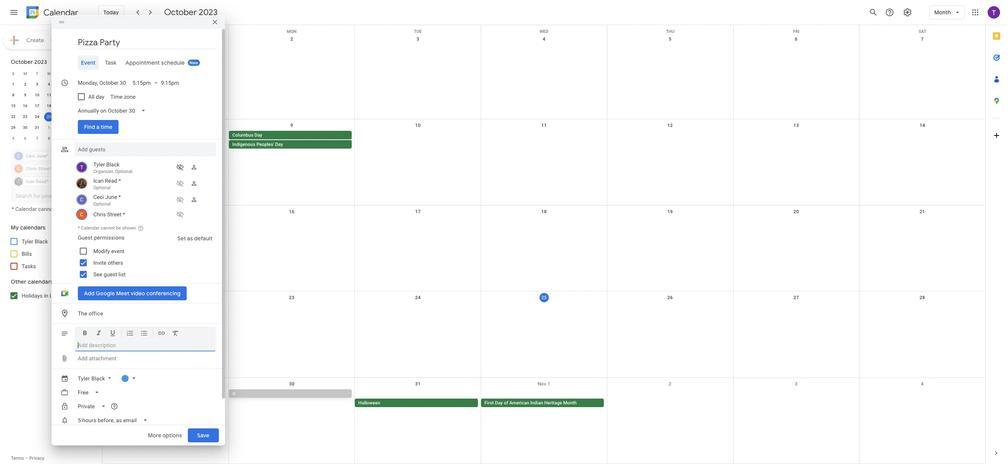 Task type: describe. For each thing, give the bounding box(es) containing it.
holidays in united states
[[22, 293, 82, 299]]

30 element
[[21, 123, 30, 133]]

insert link image
[[158, 330, 165, 339]]

Description text field
[[78, 343, 213, 349]]

default
[[194, 235, 213, 242]]

holidays
[[22, 293, 43, 299]]

22 inside grid
[[163, 295, 169, 301]]

guests invited to this event. tree
[[75, 160, 216, 221]]

row containing 5
[[7, 133, 91, 144]]

2 vertical spatial 10
[[71, 136, 75, 141]]

* inside search field
[[12, 206, 14, 212]]

event
[[111, 248, 124, 255]]

create
[[26, 37, 44, 44]]

* for ceci june * optional
[[118, 194, 121, 200]]

24 inside grid
[[415, 295, 421, 301]]

terms
[[11, 456, 24, 461]]

11 for october 2023
[[47, 93, 51, 97]]

0 horizontal spatial 7
[[36, 136, 38, 141]]

black inside my calendars list
[[35, 239, 48, 245]]

event button
[[78, 56, 99, 70]]

* for chris street *
[[123, 212, 125, 218]]

optional for june
[[93, 202, 111, 207]]

29
[[11, 126, 16, 130]]

0 horizontal spatial 2023
[[34, 59, 47, 65]]

ceci
[[93, 194, 104, 200]]

* up the guest at the bottom left of the page
[[78, 226, 80, 231]]

19
[[668, 209, 673, 214]]

read
[[105, 178, 117, 184]]

in
[[44, 293, 48, 299]]

16 element
[[21, 102, 30, 111]]

june
[[105, 194, 117, 200]]

thu
[[666, 29, 675, 34]]

0 vertical spatial october 2023
[[164, 7, 218, 18]]

the
[[78, 311, 87, 317]]

organizer,
[[93, 169, 114, 174]]

today
[[103, 9, 119, 16]]

attachment
[[89, 356, 117, 362]]

6 inside grid
[[795, 36, 798, 42]]

task button
[[102, 56, 120, 70]]

row containing 2
[[103, 33, 986, 119]]

halloween button
[[355, 399, 478, 408]]

guest permissions
[[78, 235, 125, 241]]

28 element
[[80, 112, 89, 122]]

28
[[920, 295, 925, 301]]

time
[[111, 94, 123, 100]]

formatting options toolbar
[[75, 327, 216, 343]]

Search for people text field
[[15, 189, 84, 203]]

s
[[12, 71, 14, 76]]

time zone button
[[107, 90, 139, 104]]

row containing 16
[[103, 206, 986, 292]]

states
[[66, 293, 82, 299]]

1 horizontal spatial 2
[[291, 36, 293, 42]]

mon
[[287, 29, 297, 34]]

terms link
[[11, 456, 24, 461]]

0 horizontal spatial october 2023
[[11, 59, 47, 65]]

row containing s
[[7, 68, 91, 79]]

add
[[78, 356, 88, 362]]

united
[[50, 293, 65, 299]]

1 vertical spatial day
[[275, 142, 283, 147]]

friday column header
[[67, 68, 79, 79]]

tyler black inside my calendars list
[[22, 239, 48, 245]]

task
[[105, 59, 116, 66]]

november 4 element
[[80, 123, 89, 133]]

Start date text field
[[78, 78, 126, 88]]

appointment schedule
[[126, 59, 185, 66]]

1 horizontal spatial 8
[[48, 136, 50, 141]]

Guests text field
[[78, 143, 213, 157]]

2 vertical spatial calendar
[[81, 226, 99, 231]]

nov 1
[[538, 382, 550, 387]]

20
[[794, 209, 799, 214]]

15 element
[[9, 102, 18, 111]]

group containing guest permissions
[[75, 232, 216, 281]]

indigenous
[[232, 142, 255, 147]]

day
[[96, 94, 104, 100]]

0 horizontal spatial 5
[[12, 136, 14, 141]]

be inside search field
[[56, 206, 62, 212]]

15
[[11, 104, 16, 108]]

23 element
[[21, 112, 30, 122]]

w
[[47, 71, 51, 76]]

25 inside grid
[[541, 295, 547, 301]]

m
[[24, 71, 27, 76]]

tyler inside my calendars list
[[22, 239, 33, 245]]

thursday column header
[[55, 68, 67, 79]]

0 vertical spatial 3
[[417, 36, 419, 42]]

first day of american indian heritage month button
[[481, 399, 604, 408]]

heritage
[[544, 401, 562, 406]]

remove formatting image
[[172, 330, 179, 339]]

indigenous peoples' day button
[[229, 140, 352, 149]]

find
[[84, 124, 95, 131]]

november 1 element
[[44, 123, 54, 133]]

today button
[[98, 3, 124, 22]]

office
[[89, 311, 103, 317]]

1 vertical spatial * calendar cannot be shown
[[78, 226, 136, 231]]

american
[[509, 401, 529, 406]]

ican read, optional tree item
[[75, 176, 216, 192]]

2 horizontal spatial 2
[[669, 382, 672, 387]]

6 element
[[68, 80, 77, 89]]

31 for nov 1
[[415, 382, 421, 387]]

calendars for other calendars
[[28, 279, 53, 286]]

cannot inside search field
[[38, 206, 55, 212]]

day for columbus
[[255, 132, 262, 138]]

14 element
[[80, 91, 89, 100]]

columbus day button
[[229, 131, 352, 139]]

23 inside grid
[[289, 295, 295, 301]]

other calendars button
[[2, 276, 96, 288]]

as
[[187, 235, 193, 242]]

* calendar cannot be shown inside search field
[[12, 206, 79, 212]]

1 vertical spatial 14
[[920, 123, 925, 128]]

7 inside grid
[[921, 36, 924, 42]]

settings menu image
[[903, 8, 913, 17]]

my
[[11, 224, 19, 231]]

16 for 20
[[289, 209, 295, 214]]

calendar inside search field
[[15, 206, 37, 212]]

tyler inside tyler black organizer, optional
[[93, 162, 105, 168]]

27
[[794, 295, 799, 301]]

Start time text field
[[133, 78, 151, 88]]

21 inside 21 element
[[82, 104, 87, 108]]

0 vertical spatial 8
[[12, 93, 14, 97]]

5 inside grid
[[669, 36, 672, 42]]

ceci june * optional
[[93, 194, 121, 207]]

1 horizontal spatial tab list
[[986, 25, 1007, 443]]

set as default button
[[174, 232, 216, 246]]

grid containing 2
[[102, 25, 986, 465]]

1 vertical spatial –
[[25, 456, 28, 461]]

the office button
[[75, 307, 216, 321]]

street
[[107, 212, 121, 218]]

november 7 element
[[32, 134, 42, 143]]

End time text field
[[161, 78, 179, 88]]

zone
[[124, 94, 136, 100]]

optional for read
[[93, 185, 111, 191]]

2 vertical spatial black
[[91, 376, 105, 382]]

1 horizontal spatial october
[[164, 7, 197, 18]]

fri
[[793, 29, 800, 34]]

see
[[93, 272, 102, 278]]

numbered list image
[[126, 330, 134, 339]]

others
[[108, 260, 123, 266]]

bills
[[22, 251, 32, 257]]

november 9 element
[[56, 134, 66, 143]]

month inside button
[[563, 401, 577, 406]]

create button
[[3, 31, 60, 50]]

21 inside grid
[[920, 209, 925, 214]]

1 inside grid
[[548, 382, 550, 387]]

2 horizontal spatial 3
[[795, 382, 798, 387]]

ceci june, optional tree item
[[75, 192, 216, 209]]

all
[[88, 94, 95, 100]]

a
[[96, 124, 99, 131]]

the office
[[78, 311, 103, 317]]

november 8 element
[[44, 134, 54, 143]]

first day of american indian heritage month
[[485, 401, 577, 406]]

main drawer image
[[9, 8, 19, 17]]

november 11 element
[[80, 134, 89, 143]]

1 horizontal spatial tyler
[[78, 376, 90, 382]]

november 6 element
[[21, 134, 30, 143]]

Add title text field
[[78, 37, 216, 49]]

add attachment
[[78, 356, 117, 362]]

22 inside row group
[[11, 115, 16, 119]]

modify event
[[93, 248, 124, 255]]

event
[[81, 59, 96, 66]]

month button
[[930, 3, 965, 22]]

* Calendar cannot be shown search field
[[0, 146, 96, 212]]

tyler black, organizer, optional tree item
[[75, 160, 216, 176]]

row containing 1
[[7, 79, 91, 90]]

18 for 20
[[541, 209, 547, 214]]

1 vertical spatial cannot
[[101, 226, 115, 231]]

show schedule of ceci june image
[[174, 194, 186, 206]]



Task type: locate. For each thing, give the bounding box(es) containing it.
1 horizontal spatial 17
[[415, 209, 421, 214]]

calendars up in
[[28, 279, 53, 286]]

sat
[[919, 29, 927, 34]]

25 cell
[[43, 112, 55, 122]]

1 horizontal spatial tyler black
[[78, 376, 105, 382]]

11 element
[[44, 91, 54, 100]]

group
[[75, 232, 216, 281]]

0 vertical spatial 21
[[82, 104, 87, 108]]

0 horizontal spatial 9
[[24, 93, 26, 97]]

columbus day indigenous peoples' day
[[232, 132, 283, 147]]

black up organizer,
[[106, 162, 120, 168]]

31
[[35, 126, 39, 130], [415, 382, 421, 387]]

calendars inside 'dropdown button'
[[28, 279, 53, 286]]

modify
[[93, 248, 110, 255]]

0 horizontal spatial 30
[[23, 126, 27, 130]]

optional up 'read'
[[115, 169, 132, 174]]

31 element
[[32, 123, 42, 133]]

1 vertical spatial black
[[35, 239, 48, 245]]

new element
[[188, 60, 200, 66]]

1 vertical spatial 5
[[60, 82, 62, 86]]

1 horizontal spatial be
[[116, 226, 121, 231]]

31 for 1
[[35, 126, 39, 130]]

optional inside tyler black organizer, optional
[[115, 169, 132, 174]]

– right the terms link
[[25, 456, 28, 461]]

0 horizontal spatial tab list
[[58, 56, 216, 70]]

ican
[[93, 178, 104, 184]]

1 horizontal spatial 6
[[795, 36, 798, 42]]

* calendar cannot be shown down search for people text field
[[12, 206, 79, 212]]

2 horizontal spatial 10
[[415, 123, 421, 128]]

be up permissions on the left of page
[[116, 226, 121, 231]]

tyler black organizer, optional
[[93, 162, 132, 174]]

find a time button
[[78, 118, 119, 137]]

cannot up permissions on the left of page
[[101, 226, 115, 231]]

0 vertical spatial 1
[[12, 82, 14, 86]]

0 vertical spatial 31
[[35, 126, 39, 130]]

optional inside ceci june * optional
[[93, 202, 111, 207]]

calendar up create
[[43, 7, 78, 18]]

black
[[106, 162, 120, 168], [35, 239, 48, 245], [91, 376, 105, 382]]

privacy
[[29, 456, 44, 461]]

1 vertical spatial month
[[563, 401, 577, 406]]

2 horizontal spatial 5
[[669, 36, 672, 42]]

sun
[[161, 29, 170, 34]]

1 horizontal spatial 5
[[60, 82, 62, 86]]

chris
[[93, 212, 106, 218]]

add attachment button
[[75, 352, 120, 366]]

show schedule of ican read image
[[174, 178, 186, 190]]

9 for sun
[[291, 123, 293, 128]]

tyler up organizer,
[[93, 162, 105, 168]]

of
[[504, 401, 508, 406]]

optional down ican at the top of page
[[93, 185, 111, 191]]

calendar
[[43, 7, 78, 18], [15, 206, 37, 212], [81, 226, 99, 231]]

30
[[23, 126, 27, 130], [289, 382, 295, 387]]

16 inside row group
[[23, 104, 27, 108]]

10 for sun
[[415, 123, 421, 128]]

6
[[795, 36, 798, 42], [24, 136, 26, 141]]

halloween
[[358, 401, 380, 406]]

1 horizontal spatial 9
[[60, 136, 62, 141]]

month right "heritage"
[[563, 401, 577, 406]]

22
[[11, 115, 16, 119], [163, 295, 169, 301]]

1 horizontal spatial 16
[[289, 209, 295, 214]]

7 down saturday column header
[[84, 82, 86, 86]]

* right street on the left top
[[123, 212, 125, 218]]

11 inside "element"
[[47, 93, 51, 97]]

5 down thu
[[669, 36, 672, 42]]

17 for 20
[[415, 209, 421, 214]]

2 vertical spatial optional
[[93, 202, 111, 207]]

bulleted list image
[[140, 330, 148, 339]]

1 vertical spatial 2023
[[34, 59, 47, 65]]

0 horizontal spatial 18
[[47, 104, 51, 108]]

1 vertical spatial 1
[[48, 126, 50, 130]]

7 down 31 element
[[36, 136, 38, 141]]

bold image
[[81, 330, 89, 339]]

* inside ican read * optional
[[119, 178, 121, 184]]

1 vertical spatial shown
[[122, 226, 136, 231]]

9 right november 8 element
[[60, 136, 62, 141]]

0 horizontal spatial black
[[35, 239, 48, 245]]

list
[[119, 272, 126, 278]]

2 inside grid
[[24, 82, 26, 86]]

0 vertical spatial black
[[106, 162, 120, 168]]

tyler down add
[[78, 376, 90, 382]]

calendars
[[20, 224, 45, 231], [28, 279, 53, 286]]

month right settings menu icon
[[935, 9, 951, 16]]

italic image
[[95, 330, 103, 339]]

14
[[82, 93, 87, 97], [920, 123, 925, 128]]

30 for nov 1
[[289, 382, 295, 387]]

2 horizontal spatial 11
[[541, 123, 547, 128]]

2 vertical spatial 9
[[60, 136, 62, 141]]

0 vertical spatial 2
[[291, 36, 293, 42]]

6 down the 30 element
[[24, 136, 26, 141]]

row containing 9
[[103, 119, 986, 206]]

guest
[[78, 235, 92, 241]]

month
[[935, 9, 951, 16], [563, 401, 577, 406]]

1 horizontal spatial 22
[[163, 295, 169, 301]]

29 element
[[9, 123, 18, 133]]

24 element
[[32, 112, 42, 122]]

1 down the 25, today element on the left top of the page
[[48, 126, 50, 130]]

shown down search for people text field
[[63, 206, 79, 212]]

be
[[56, 206, 62, 212], [116, 226, 121, 231]]

10 element
[[32, 91, 42, 100]]

cannot down search for people text field
[[38, 206, 55, 212]]

1 vertical spatial 17
[[415, 209, 421, 214]]

2
[[291, 36, 293, 42], [24, 82, 26, 86], [669, 382, 672, 387]]

0 horizontal spatial 2
[[24, 82, 26, 86]]

black inside tyler black organizer, optional
[[106, 162, 120, 168]]

8 up 15
[[12, 93, 14, 97]]

0 horizontal spatial shown
[[63, 206, 79, 212]]

22 down 15 "element"
[[11, 115, 16, 119]]

1 vertical spatial calendars
[[28, 279, 53, 286]]

calendar up the guest at the bottom left of the page
[[81, 226, 99, 231]]

1 horizontal spatial 2023
[[199, 7, 218, 18]]

0 vertical spatial october
[[164, 7, 197, 18]]

0 vertical spatial 22
[[11, 115, 16, 119]]

1 horizontal spatial 21
[[920, 209, 925, 214]]

1 horizontal spatial month
[[935, 9, 951, 16]]

tyler black down add attachment
[[78, 376, 105, 382]]

2 horizontal spatial black
[[106, 162, 120, 168]]

calendars for my calendars
[[20, 224, 45, 231]]

* calendar cannot be shown
[[12, 206, 79, 212], [78, 226, 136, 231]]

tyler black up bills
[[22, 239, 48, 245]]

month inside dropdown button
[[935, 9, 951, 16]]

calendar heading
[[42, 7, 78, 18]]

ican read * optional
[[93, 178, 121, 191]]

9 up 'columbus day' button
[[291, 123, 293, 128]]

8
[[12, 93, 14, 97], [48, 136, 50, 141]]

schedule
[[161, 59, 185, 66]]

0 horizontal spatial 21
[[82, 104, 87, 108]]

17 inside grid
[[415, 209, 421, 214]]

t
[[36, 71, 38, 76]]

columbus
[[232, 132, 253, 138]]

2 vertical spatial 3
[[795, 382, 798, 387]]

black down add attachment
[[91, 376, 105, 382]]

1 horizontal spatial 7
[[84, 82, 86, 86]]

tue
[[414, 29, 422, 34]]

to element
[[154, 80, 158, 86]]

see guest list
[[93, 272, 126, 278]]

2 vertical spatial 2
[[669, 382, 672, 387]]

16 for 21
[[23, 104, 27, 108]]

1 vertical spatial 22
[[163, 295, 169, 301]]

1 vertical spatial 18
[[541, 209, 547, 214]]

1 horizontal spatial –
[[154, 80, 158, 86]]

0 vertical spatial * calendar cannot be shown
[[12, 206, 79, 212]]

november 5 element
[[9, 134, 18, 143]]

7 down sat
[[921, 36, 924, 42]]

11
[[47, 93, 51, 97], [541, 123, 547, 128], [82, 136, 87, 141]]

wed
[[540, 29, 549, 34]]

* inside 'chris street' tree item
[[123, 212, 125, 218]]

calendar element
[[25, 5, 78, 22]]

invite
[[93, 260, 106, 266]]

peoples'
[[257, 142, 274, 147]]

october up sun
[[164, 7, 197, 18]]

0 horizontal spatial 14
[[82, 93, 87, 97]]

be down search for people text field
[[56, 206, 62, 212]]

23 inside row group
[[23, 115, 27, 119]]

1 vertical spatial be
[[116, 226, 121, 231]]

3 inside row group
[[36, 82, 38, 86]]

0 horizontal spatial 31
[[35, 126, 39, 130]]

2 horizontal spatial 7
[[921, 36, 924, 42]]

new
[[190, 61, 198, 66]]

24 inside row group
[[35, 115, 39, 119]]

1 inside november 1 element
[[48, 126, 50, 130]]

optional inside ican read * optional
[[93, 185, 111, 191]]

* up my
[[12, 206, 14, 212]]

0 horizontal spatial 25
[[47, 115, 51, 119]]

nov
[[538, 382, 546, 387]]

18 inside grid
[[541, 209, 547, 214]]

0 horizontal spatial day
[[255, 132, 262, 138]]

14 inside october 2023 grid
[[82, 93, 87, 97]]

row containing 15
[[7, 101, 91, 112]]

1 vertical spatial 6
[[24, 136, 26, 141]]

1 vertical spatial 7
[[84, 82, 86, 86]]

underline image
[[109, 330, 117, 339]]

row containing 29
[[7, 122, 91, 133]]

calendar up my calendars on the top left of the page
[[15, 206, 37, 212]]

day for first
[[495, 401, 503, 406]]

* calendar cannot be shown up permissions on the left of page
[[78, 226, 136, 231]]

16
[[23, 104, 27, 108], [289, 209, 295, 214]]

* inside ceci june * optional
[[118, 194, 121, 200]]

30 inside grid
[[289, 382, 295, 387]]

5
[[669, 36, 672, 42], [60, 82, 62, 86], [12, 136, 14, 141]]

1 vertical spatial tyler black
[[78, 376, 105, 382]]

1 vertical spatial 30
[[289, 382, 295, 387]]

optional down 'ceci'
[[93, 202, 111, 207]]

row containing 8
[[7, 90, 91, 101]]

0 vertical spatial –
[[154, 80, 158, 86]]

* right 'read'
[[119, 178, 121, 184]]

9 for october 2023
[[24, 93, 26, 97]]

0 horizontal spatial 3
[[36, 82, 38, 86]]

18 element
[[44, 102, 54, 111]]

first
[[485, 401, 494, 406]]

0 vertical spatial 23
[[23, 115, 27, 119]]

0 vertical spatial be
[[56, 206, 62, 212]]

1 horizontal spatial october 2023
[[164, 7, 218, 18]]

optional
[[115, 169, 132, 174], [93, 185, 111, 191], [93, 202, 111, 207]]

0 horizontal spatial tyler black
[[22, 239, 48, 245]]

1 horizontal spatial 24
[[415, 295, 421, 301]]

17 element
[[32, 102, 42, 111]]

0 vertical spatial optional
[[115, 169, 132, 174]]

1 horizontal spatial calendar
[[43, 7, 78, 18]]

optional for black
[[115, 169, 132, 174]]

set as default
[[178, 235, 213, 242]]

tab list containing event
[[58, 56, 216, 70]]

– right start time text box at the top left of the page
[[154, 80, 158, 86]]

tyler
[[93, 162, 105, 168], [22, 239, 33, 245], [78, 376, 90, 382]]

17 inside 17 element
[[35, 104, 39, 108]]

0 vertical spatial 6
[[795, 36, 798, 42]]

27 element
[[68, 112, 77, 122]]

1 vertical spatial october
[[11, 59, 33, 65]]

5 down 29 element at the left of page
[[12, 136, 14, 141]]

day inside button
[[495, 401, 503, 406]]

0 horizontal spatial 1
[[12, 82, 14, 86]]

0 vertical spatial cannot
[[38, 206, 55, 212]]

25
[[47, 115, 51, 119], [541, 295, 547, 301]]

2 vertical spatial day
[[495, 401, 503, 406]]

cell
[[67, 90, 79, 101], [67, 101, 79, 112], [67, 122, 79, 133], [103, 131, 229, 149], [229, 131, 355, 149], [481, 131, 607, 149], [733, 131, 860, 149], [860, 131, 986, 149], [103, 390, 229, 408], [733, 390, 860, 408], [860, 390, 986, 408]]

calendars right my
[[20, 224, 45, 231]]

9
[[24, 93, 26, 97], [291, 123, 293, 128], [60, 136, 62, 141]]

tyler up bills
[[22, 239, 33, 245]]

2 horizontal spatial tyler
[[93, 162, 105, 168]]

1 vertical spatial 23
[[289, 295, 295, 301]]

5 down the thursday column header
[[60, 82, 62, 86]]

november 10 element
[[68, 134, 77, 143]]

0 horizontal spatial tyler
[[22, 239, 33, 245]]

17
[[35, 104, 39, 108], [415, 209, 421, 214]]

0 vertical spatial 9
[[24, 93, 26, 97]]

shown inside * calendar cannot be shown search field
[[63, 206, 79, 212]]

12
[[668, 123, 673, 128]]

1 vertical spatial 3
[[36, 82, 38, 86]]

0 vertical spatial 11
[[47, 93, 51, 97]]

25, today element
[[44, 112, 54, 122]]

9 up 16 element in the left of the page
[[24, 93, 26, 97]]

22 up the office dropdown button
[[163, 295, 169, 301]]

1 horizontal spatial 11
[[82, 136, 87, 141]]

18 inside 18 'element'
[[47, 104, 51, 108]]

0 vertical spatial 14
[[82, 93, 87, 97]]

*
[[119, 178, 121, 184], [118, 194, 121, 200], [12, 206, 14, 212], [123, 212, 125, 218], [78, 226, 80, 231]]

8 down november 1 element
[[48, 136, 50, 141]]

set
[[178, 235, 186, 242]]

1 vertical spatial 2
[[24, 82, 26, 86]]

october 2023 grid
[[7, 68, 91, 144]]

calendars inside dropdown button
[[20, 224, 45, 231]]

invite others
[[93, 260, 123, 266]]

find a time
[[84, 124, 112, 131]]

shown
[[63, 206, 79, 212], [122, 226, 136, 231]]

cell containing columbus day
[[229, 131, 355, 149]]

11 inside grid
[[541, 123, 547, 128]]

1 down the s
[[12, 82, 14, 86]]

shown down 'chris street' tree item
[[122, 226, 136, 231]]

black down my calendars dropdown button
[[35, 239, 48, 245]]

october
[[164, 7, 197, 18], [11, 59, 33, 65]]

1 right the nov
[[548, 382, 550, 387]]

18 for 21
[[47, 104, 51, 108]]

tasks
[[22, 263, 36, 270]]

0 vertical spatial 17
[[35, 104, 39, 108]]

0 vertical spatial 18
[[47, 104, 51, 108]]

30 inside the 30 element
[[23, 126, 27, 130]]

terms – privacy
[[11, 456, 44, 461]]

saturday column header
[[79, 68, 91, 79]]

31 down 24 element
[[35, 126, 39, 130]]

october 2023 up sun
[[164, 7, 218, 18]]

9 inside grid
[[291, 123, 293, 128]]

0 horizontal spatial 22
[[11, 115, 16, 119]]

0 vertical spatial 2023
[[199, 7, 218, 18]]

16 inside grid
[[289, 209, 295, 214]]

chris street tree item
[[75, 209, 216, 221]]

31 inside row group
[[35, 126, 39, 130]]

* for ican read * optional
[[119, 178, 121, 184]]

day up peoples'
[[255, 132, 262, 138]]

* right the "june"
[[118, 194, 121, 200]]

1 vertical spatial 11
[[541, 123, 547, 128]]

october 2023 up m
[[11, 59, 47, 65]]

6 inside october 2023 grid
[[24, 136, 26, 141]]

my calendars list
[[2, 236, 96, 273]]

row containing sun
[[103, 25, 986, 34]]

row group containing 1
[[7, 79, 91, 144]]

my calendars
[[11, 224, 45, 231]]

october up m
[[11, 59, 33, 65]]

None field
[[75, 104, 152, 118], [75, 386, 106, 400], [75, 400, 112, 414], [75, 414, 154, 428], [75, 104, 152, 118], [75, 386, 106, 400], [75, 400, 112, 414], [75, 414, 154, 428]]

17 for 21
[[35, 104, 39, 108]]

11 for sun
[[541, 123, 547, 128]]

10 for october 2023
[[35, 93, 39, 97]]

0 horizontal spatial 23
[[23, 115, 27, 119]]

22 element
[[9, 112, 18, 122]]

2 horizontal spatial 1
[[548, 382, 550, 387]]

2 vertical spatial 11
[[82, 136, 87, 141]]

other calendars
[[11, 279, 53, 286]]

day left of
[[495, 401, 503, 406]]

1 vertical spatial tyler
[[22, 239, 33, 245]]

all day
[[88, 94, 104, 100]]

row group
[[7, 79, 91, 144]]

day right peoples'
[[275, 142, 283, 147]]

10 inside grid
[[415, 123, 421, 128]]

1 vertical spatial 31
[[415, 382, 421, 387]]

6 down fri
[[795, 36, 798, 42]]

indian
[[531, 401, 543, 406]]

row
[[103, 25, 986, 34], [103, 33, 986, 119], [7, 68, 91, 79], [7, 79, 91, 90], [7, 90, 91, 101], [7, 101, 91, 112], [7, 112, 91, 122], [103, 119, 986, 206], [7, 122, 91, 133], [7, 133, 91, 144], [103, 206, 986, 292], [103, 292, 986, 378], [103, 378, 986, 465]]

permissions
[[94, 235, 125, 241]]

31 up halloween button
[[415, 382, 421, 387]]

show schedule of chris street image
[[174, 209, 186, 221]]

row containing 30
[[103, 378, 986, 465]]

tab list
[[986, 25, 1007, 443], [58, 56, 216, 70]]

0 horizontal spatial 16
[[23, 104, 27, 108]]

0 vertical spatial day
[[255, 132, 262, 138]]

21 element
[[80, 102, 89, 111]]

privacy link
[[29, 456, 44, 461]]

25 inside 25 cell
[[47, 115, 51, 119]]

grid
[[102, 25, 986, 465]]

31 inside grid
[[415, 382, 421, 387]]

30 for 1
[[23, 126, 27, 130]]



Task type: vqa. For each thing, say whether or not it's contained in the screenshot.
Day corresponding to Columbus
yes



